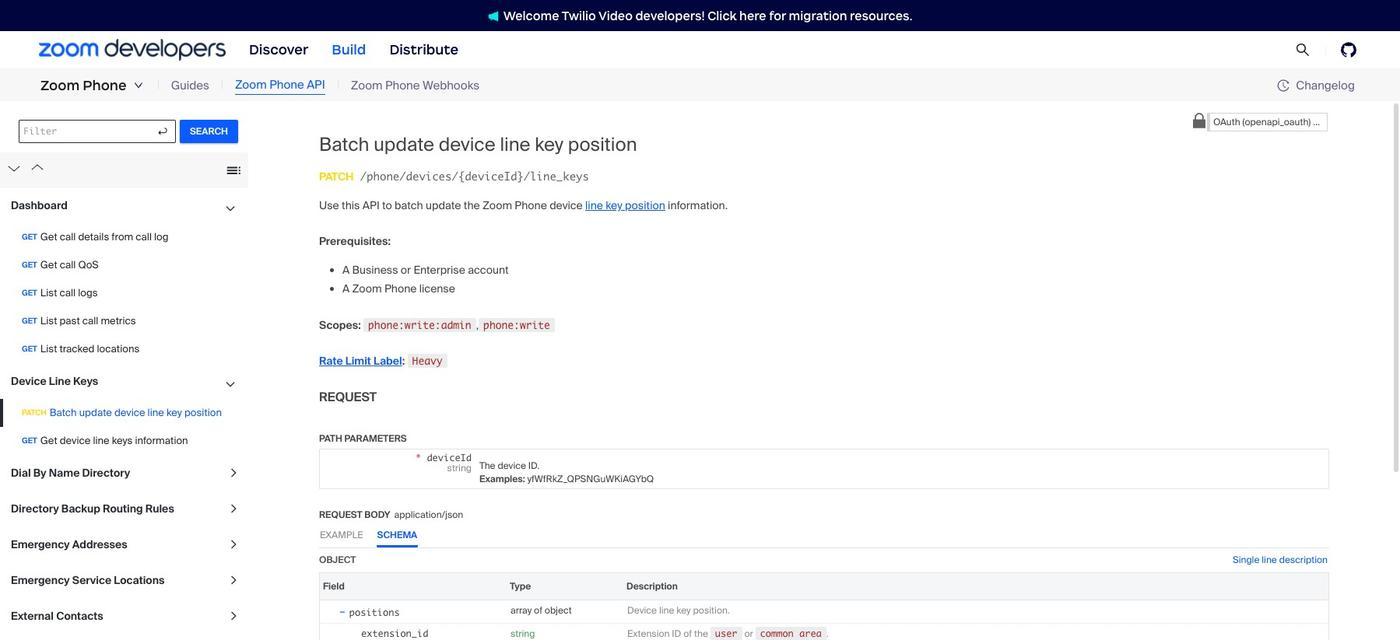Task type: vqa. For each thing, say whether or not it's contained in the screenshot.
"object"
yes



Task type: describe. For each thing, give the bounding box(es) containing it.
history image
[[1278, 79, 1297, 92]]

path
[[319, 433, 343, 445]]

parameters
[[345, 433, 407, 445]]

single
[[1233, 554, 1260, 567]]

1 horizontal spatial object
[[545, 605, 572, 617]]

history image
[[1278, 79, 1290, 92]]

positions
[[349, 607, 400, 619]]

developers!
[[636, 8, 705, 23]]

welcome
[[504, 8, 560, 23]]

welcome twilio video developers! click here for migration resources. link
[[472, 7, 928, 24]]

0 horizontal spatial object
[[319, 554, 356, 567]]

phone for zoom phone webhooks
[[385, 78, 420, 93]]

extension_id
[[361, 628, 429, 640]]

string
[[511, 628, 535, 641]]

zoom developer logo image
[[39, 39, 226, 60]]

zoom phone webhooks
[[351, 78, 480, 93]]

description
[[1280, 554, 1328, 567]]

zoom phone webhooks link
[[351, 77, 480, 94]]

zoom phone api
[[235, 77, 325, 93]]

body
[[365, 509, 390, 521]]

line
[[1262, 554, 1278, 567]]

array of object
[[511, 605, 572, 617]]

for
[[770, 8, 786, 23]]

webhooks
[[423, 78, 480, 93]]

zoom phone api link
[[235, 77, 325, 95]]

application/json
[[394, 509, 464, 521]]

request for request
[[319, 389, 377, 405]]

path parameters
[[319, 433, 407, 445]]

array
[[511, 605, 532, 617]]

click
[[708, 8, 737, 23]]

github image
[[1342, 42, 1357, 58]]

zoom for zoom phone
[[40, 77, 80, 94]]



Task type: locate. For each thing, give the bounding box(es) containing it.
twilio
[[562, 8, 596, 23]]

here
[[740, 8, 767, 23]]

phone left webhooks
[[385, 78, 420, 93]]

request body application/json
[[319, 509, 464, 521]]

welcome twilio video developers! click here for migration resources.
[[504, 8, 913, 23]]

1 vertical spatial request
[[319, 509, 363, 521]]

notification image
[[488, 11, 504, 22], [488, 11, 499, 22]]

1 horizontal spatial zoom
[[235, 77, 267, 93]]

0 vertical spatial object
[[319, 554, 356, 567]]

search image
[[1296, 43, 1311, 57]]

phone left down icon
[[83, 77, 127, 94]]

resources.
[[850, 8, 913, 23]]

zoom phone
[[40, 77, 127, 94]]

2 horizontal spatial zoom
[[351, 78, 383, 93]]

2 zoom from the left
[[235, 77, 267, 93]]

changelog
[[1297, 77, 1356, 93]]

phone left api
[[270, 77, 304, 93]]

single line description
[[1233, 554, 1328, 567]]

phone inside zoom phone api link
[[270, 77, 304, 93]]

object
[[319, 554, 356, 567], [545, 605, 572, 617]]

object up field
[[319, 554, 356, 567]]

3 zoom from the left
[[351, 78, 383, 93]]

1 vertical spatial object
[[545, 605, 572, 617]]

-
[[339, 604, 346, 620]]

0 horizontal spatial phone
[[83, 77, 127, 94]]

3 phone from the left
[[385, 78, 420, 93]]

1 zoom from the left
[[40, 77, 80, 94]]

phone for zoom phone
[[83, 77, 127, 94]]

migration
[[789, 8, 848, 23]]

video
[[599, 8, 633, 23]]

phone for zoom phone api
[[270, 77, 304, 93]]

request
[[319, 389, 377, 405], [319, 509, 363, 521]]

0 horizontal spatial zoom
[[40, 77, 80, 94]]

object right the of on the bottom left of the page
[[545, 605, 572, 617]]

github image
[[1342, 42, 1357, 58]]

2 request from the top
[[319, 509, 363, 521]]

phone inside zoom phone webhooks link
[[385, 78, 420, 93]]

phone
[[83, 77, 127, 94], [270, 77, 304, 93], [385, 78, 420, 93]]

guides link
[[171, 77, 209, 94]]

1 phone from the left
[[83, 77, 127, 94]]

zoom
[[40, 77, 80, 94], [235, 77, 267, 93], [351, 78, 383, 93]]

request for request body application/json
[[319, 509, 363, 521]]

field
[[323, 581, 345, 593]]

request up path parameters
[[319, 389, 377, 405]]

zoom for zoom phone webhooks
[[351, 78, 383, 93]]

2 phone from the left
[[270, 77, 304, 93]]

1 request from the top
[[319, 389, 377, 405]]

guides
[[171, 78, 209, 93]]

- positions
[[339, 604, 400, 620]]

type
[[510, 581, 531, 593]]

search image
[[1296, 43, 1311, 57]]

of
[[534, 605, 543, 617]]

2 horizontal spatial phone
[[385, 78, 420, 93]]

zoom for zoom phone api
[[235, 77, 267, 93]]

1 horizontal spatial phone
[[270, 77, 304, 93]]

request left body
[[319, 509, 363, 521]]

down image
[[134, 81, 143, 90]]

changelog link
[[1278, 77, 1356, 93]]

0 vertical spatial request
[[319, 389, 377, 405]]

api
[[307, 77, 325, 93]]



